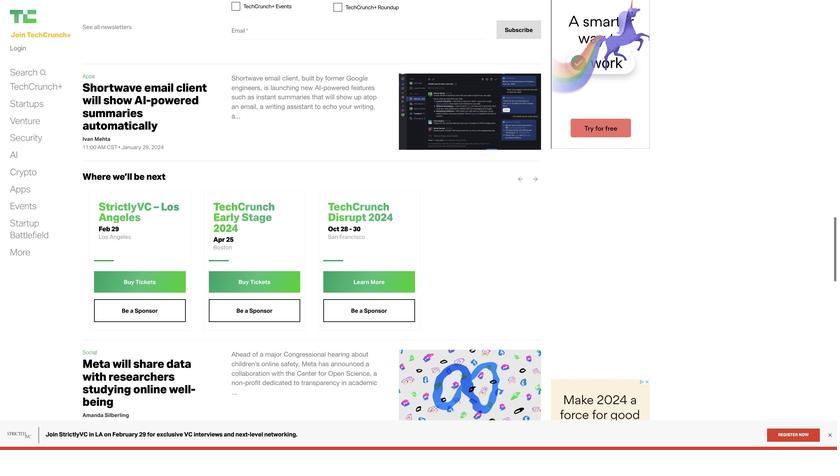 Task type: vqa. For each thing, say whether or not it's contained in the screenshot.
the stephens,
no



Task type: locate. For each thing, give the bounding box(es) containing it.
angeles
[[99, 210, 141, 224], [110, 233, 131, 240]]

1 vertical spatial powered
[[151, 93, 199, 107]]

• down silberling
[[119, 420, 120, 427]]

startup battlefield link
[[10, 217, 49, 241]]

to down that
[[315, 103, 321, 110]]

email left client
[[144, 80, 174, 95]]

meta negotiations with moderators in kenya over labor dispute collapse image
[[399, 350, 542, 426]]

for
[[319, 370, 327, 377]]

boston
[[213, 244, 232, 251]]

1 am from the top
[[98, 144, 106, 151]]

january
[[121, 144, 141, 151], [121, 420, 141, 427]]

online for studying
[[133, 382, 167, 397]]

2 • from the top
[[119, 420, 120, 427]]

1 horizontal spatial apps
[[83, 73, 95, 79]]

1 horizontal spatial will
[[113, 357, 131, 371]]

show
[[103, 93, 132, 107], [337, 93, 352, 101]]

3 be a sponsor link from the left
[[324, 300, 415, 322]]

feb
[[99, 225, 110, 233]]

shortwave email client will show ai-powered summaries automatically link
[[83, 80, 207, 133]]

a inside shortwave email client, built by former google engineers, is launching new ai-powered features such as instant summaries that will show up atop an email, a writing assistant to echo your writing, a...
[[260, 103, 264, 110]]

techcrunch link
[[10, 10, 76, 23]]

crypto link
[[10, 166, 37, 178]]

1 horizontal spatial more
[[371, 279, 385, 286]]

1 vertical spatial cst
[[107, 420, 118, 427]]

next
[[147, 171, 166, 182]]

0 vertical spatial •
[[119, 144, 120, 151]]

0 vertical spatial more
[[10, 246, 30, 258]]

online down share
[[133, 382, 167, 397]]

powered
[[324, 84, 350, 91], [151, 93, 199, 107]]

more right the learn
[[371, 279, 385, 286]]

with inside ahead of a major congressional hearing about children's online safety, meta has announced a collaboration with the center for open science, a non-profit dedicated to transparency in academic ...
[[272, 370, 284, 377]]

2 be from the left
[[237, 307, 244, 315]]

buy
[[124, 279, 134, 286], [239, 279, 249, 286]]

am down mehta
[[98, 144, 106, 151]]

client,
[[282, 74, 300, 82]]

january down automatically
[[121, 144, 141, 151]]

techcrunch disrupt 2024 link
[[328, 200, 393, 224]]

techcrunch inside 'join techcrunch +'
[[27, 30, 67, 39]]

2 horizontal spatial techcrunch
[[328, 200, 390, 213]]

summaries inside apps shortwave email client will show ai-powered summaries automatically ivan mehta 11:00 am cst • january 29, 2024
[[83, 106, 143, 120]]

techcrunch+ down search 'icon' at top
[[10, 81, 63, 92]]

0 horizontal spatial shortwave
[[83, 80, 142, 95]]

0 horizontal spatial techcrunch
[[27, 30, 67, 39]]

former
[[325, 74, 345, 82]]

techcrunch inside techcrunch disrupt 2024 oct 28 - 30 san francisco
[[328, 200, 390, 213]]

1 horizontal spatial tickets
[[250, 279, 271, 286]]

29, inside 'social meta will share data with researchers studying online well- being amanda silberling 10:52 am cst • january 29, 2024'
[[143, 420, 150, 427]]

0 vertical spatial angeles
[[99, 210, 141, 224]]

data
[[166, 357, 191, 371]]

transparency
[[302, 379, 340, 387]]

1 buy tickets from the left
[[124, 279, 156, 286]]

show up your
[[337, 93, 352, 101]]

email
[[265, 74, 281, 82], [144, 80, 174, 95]]

2 horizontal spatial be
[[351, 307, 358, 315]]

2 be a sponsor link from the left
[[209, 300, 301, 322]]

1 vertical spatial online
[[133, 382, 167, 397]]

2 am from the top
[[98, 420, 106, 427]]

techcrunch+ for techcrunch+ roundup
[[346, 4, 377, 10]]

apps for apps shortwave email client will show ai-powered summaries automatically ivan mehta 11:00 am cst • january 29, 2024
[[83, 73, 95, 79]]

email up is
[[265, 74, 281, 82]]

techcrunch+ events
[[244, 3, 292, 10]]

1 horizontal spatial los
[[161, 200, 179, 213]]

startups
[[10, 98, 44, 109]]

2 january from the top
[[121, 420, 141, 427]]

tickets for angeles
[[136, 279, 156, 286]]

with up dedicated
[[272, 370, 284, 377]]

los left 29
[[99, 233, 108, 240]]

am inside 'social meta will share data with researchers studying online well- being amanda silberling 10:52 am cst • january 29, 2024'
[[98, 420, 106, 427]]

1 vertical spatial 29,
[[143, 420, 150, 427]]

online inside ahead of a major congressional hearing about children's online safety, meta has announced a collaboration with the center for open science, a non-profit dedicated to transparency in academic ...
[[262, 360, 279, 368]]

shortwave
[[232, 74, 263, 82], [83, 80, 142, 95]]

0 vertical spatial apps
[[83, 73, 95, 79]]

los right –
[[161, 200, 179, 213]]

be
[[122, 307, 129, 315], [237, 307, 244, 315], [351, 307, 358, 315]]

0 horizontal spatial email
[[144, 80, 174, 95]]

meta up center
[[302, 360, 317, 368]]

1 horizontal spatial show
[[337, 93, 352, 101]]

1 vertical spatial am
[[98, 420, 106, 427]]

1 be from the left
[[122, 307, 129, 315]]

• down automatically
[[119, 144, 120, 151]]

0 horizontal spatial more
[[10, 246, 30, 258]]

techcrunch+ for techcrunch+ events
[[244, 3, 275, 10]]

a...
[[232, 112, 241, 120]]

0 vertical spatial to
[[315, 103, 321, 110]]

social link
[[83, 350, 97, 356]]

mehta
[[95, 136, 111, 142]]

2 buy tickets from the left
[[239, 279, 271, 286]]

show inside shortwave email client, built by former google engineers, is launching new ai-powered features such as instant summaries that will show up atop an email, a writing assistant to echo your writing, a...
[[337, 93, 352, 101]]

+
[[67, 31, 71, 39]]

1 buy tickets link from the left
[[94, 272, 186, 293]]

safety,
[[281, 360, 300, 368]]

1 horizontal spatial techcrunch+
[[244, 3, 275, 10]]

january down silberling
[[121, 420, 141, 427]]

0 horizontal spatial show
[[103, 93, 132, 107]]

0 horizontal spatial powered
[[151, 93, 199, 107]]

0 vertical spatial summaries
[[278, 93, 310, 101]]

apps inside apps shortwave email client will show ai-powered summaries automatically ivan mehta 11:00 am cst • january 29, 2024
[[83, 73, 95, 79]]

2 cst from the top
[[107, 420, 118, 427]]

angeles up 29
[[99, 210, 141, 224]]

0 horizontal spatial sponsor
[[135, 307, 158, 315]]

1 be a sponsor from the left
[[122, 307, 158, 315]]

2 29, from the top
[[143, 420, 150, 427]]

writing,
[[354, 103, 376, 110]]

1 horizontal spatial email
[[265, 74, 281, 82]]

1 horizontal spatial buy tickets
[[239, 279, 271, 286]]

1 sponsor from the left
[[135, 307, 158, 315]]

cst down silberling
[[107, 420, 118, 427]]

TechCrunch+ Events checkbox
[[232, 2, 240, 11]]

will inside apps shortwave email client will show ai-powered summaries automatically ivan mehta 11:00 am cst • january 29, 2024
[[83, 93, 101, 107]]

1 horizontal spatial powered
[[324, 84, 350, 91]]

buy for 2024
[[239, 279, 249, 286]]

0 horizontal spatial tickets
[[136, 279, 156, 286]]

3 be a sponsor from the left
[[351, 307, 388, 315]]

1 vertical spatial january
[[121, 420, 141, 427]]

ai-
[[315, 84, 324, 91], [134, 93, 151, 107]]

0 horizontal spatial meta
[[83, 357, 110, 371]]

0 vertical spatial powered
[[324, 84, 350, 91]]

be a sponsor
[[122, 307, 158, 315], [237, 307, 273, 315], [351, 307, 388, 315]]

show up automatically
[[103, 93, 132, 107]]

security link
[[10, 132, 42, 144]]

2 buy from the left
[[239, 279, 249, 286]]

ai- inside apps shortwave email client will show ai-powered summaries automatically ivan mehta 11:00 am cst • january 29, 2024
[[134, 93, 151, 107]]

2 sponsor from the left
[[250, 307, 273, 315]]

•
[[119, 144, 120, 151], [119, 420, 120, 427]]

0 horizontal spatial buy
[[124, 279, 134, 286]]

3 sponsor from the left
[[364, 307, 388, 315]]

1 horizontal spatial online
[[262, 360, 279, 368]]

29
[[111, 225, 119, 233]]

am inside apps shortwave email client will show ai-powered summaries automatically ivan mehta 11:00 am cst • january 29, 2024
[[98, 144, 106, 151]]

cst inside apps shortwave email client will show ai-powered summaries automatically ivan mehta 11:00 am cst • january 29, 2024
[[107, 144, 118, 151]]

1 vertical spatial summaries
[[83, 106, 143, 120]]

0 horizontal spatial with
[[83, 369, 106, 384]]

oct
[[328, 225, 340, 233]]

0 vertical spatial online
[[262, 360, 279, 368]]

1 vertical spatial apps
[[10, 183, 31, 195]]

2 horizontal spatial will
[[325, 93, 335, 101]]

1 horizontal spatial to
[[315, 103, 321, 110]]

with down social
[[83, 369, 106, 384]]

learn more link
[[324, 272, 415, 293]]

1 horizontal spatial apps link
[[83, 73, 95, 79]]

meta
[[83, 357, 110, 371], [302, 360, 317, 368]]

0 vertical spatial cst
[[107, 144, 118, 151]]

29,
[[143, 144, 150, 151], [143, 420, 150, 427]]

1 horizontal spatial summaries
[[278, 93, 310, 101]]

0 horizontal spatial apps
[[10, 183, 31, 195]]

ai link
[[10, 149, 18, 161]]

amanda silberling link
[[83, 412, 129, 419]]

1 horizontal spatial techcrunch
[[213, 200, 275, 213]]

0 horizontal spatial be
[[122, 307, 129, 315]]

0 vertical spatial advertisement element
[[551, 0, 651, 149]]

1 cst from the top
[[107, 144, 118, 151]]

techcrunch
[[27, 30, 67, 39], [213, 200, 275, 213], [328, 200, 390, 213]]

0 horizontal spatial apps link
[[10, 183, 31, 195]]

summaries up assistant
[[278, 93, 310, 101]]

2024 inside techcrunch disrupt 2024 oct 28 - 30 san francisco
[[369, 210, 393, 224]]

online down major
[[262, 360, 279, 368]]

0 horizontal spatial be a sponsor link
[[94, 300, 186, 322]]

angeles down strictlyvc
[[110, 233, 131, 240]]

1 horizontal spatial ai-
[[315, 84, 324, 91]]

subscribe button
[[497, 21, 542, 39]]

online
[[262, 360, 279, 368], [133, 382, 167, 397]]

events
[[276, 3, 292, 10], [10, 200, 37, 212]]

0 horizontal spatial to
[[294, 379, 300, 387]]

researchers
[[109, 369, 175, 384]]

1 buy from the left
[[124, 279, 134, 286]]

login
[[10, 44, 26, 52]]

0 horizontal spatial summaries
[[83, 106, 143, 120]]

techcrunch for techcrunch early stage 2024
[[213, 200, 275, 213]]

0 horizontal spatial buy tickets link
[[94, 272, 186, 293]]

1 be a sponsor link from the left
[[94, 300, 186, 322]]

0 vertical spatial apps link
[[83, 73, 95, 79]]

1 horizontal spatial be a sponsor link
[[209, 300, 301, 322]]

-
[[350, 225, 352, 233]]

2 horizontal spatial techcrunch+
[[346, 4, 377, 10]]

0 vertical spatial 29,
[[143, 144, 150, 151]]

2 buy tickets link from the left
[[209, 272, 301, 293]]

more link
[[10, 246, 30, 258]]

meta will share data with researchers studying online well- being link
[[83, 357, 196, 409]]

more down battlefield
[[10, 246, 30, 258]]

ahead of a major congressional hearing about children's online safety, meta has announced a collaboration with the center for open science, a non-profit dedicated to transparency in academic ...
[[232, 351, 378, 396]]

0 horizontal spatial events
[[10, 200, 37, 212]]

center
[[297, 370, 317, 377]]

1 january from the top
[[121, 144, 141, 151]]

a
[[260, 103, 264, 110], [130, 307, 133, 315], [245, 307, 248, 315], [360, 307, 363, 315], [260, 351, 264, 358], [366, 360, 370, 368], [374, 370, 377, 377]]

techcrunch+
[[244, 3, 275, 10], [346, 4, 377, 10], [10, 81, 63, 92]]

startups link
[[10, 98, 44, 110]]

roundup
[[378, 4, 399, 10]]

ivan mehta link
[[83, 136, 111, 142]]

buy tickets
[[124, 279, 156, 286], [239, 279, 271, 286]]

0 horizontal spatial los
[[99, 233, 108, 240]]

well-
[[169, 382, 196, 397]]

2 horizontal spatial be a sponsor link
[[324, 300, 415, 322]]

techcrunch disrupt 2024 oct 28 - 30 san francisco
[[328, 200, 393, 240]]

None email field
[[232, 26, 485, 39]]

0 vertical spatial january
[[121, 144, 141, 151]]

sponsor for 2024
[[250, 307, 273, 315]]

tickets
[[136, 279, 156, 286], [250, 279, 271, 286]]

1 horizontal spatial be
[[237, 307, 244, 315]]

2 horizontal spatial sponsor
[[364, 307, 388, 315]]

2 be a sponsor from the left
[[237, 307, 273, 315]]

be a sponsor link for oct
[[324, 300, 415, 322]]

• inside 'social meta will share data with researchers studying online well- being amanda silberling 10:52 am cst • january 29, 2024'
[[119, 420, 120, 427]]

1 vertical spatial ai-
[[134, 93, 151, 107]]

ai
[[10, 149, 18, 161]]

2 horizontal spatial be a sponsor
[[351, 307, 388, 315]]

0 vertical spatial am
[[98, 144, 106, 151]]

features
[[351, 84, 375, 91]]

cst down mehta
[[107, 144, 118, 151]]

1 vertical spatial more
[[371, 279, 385, 286]]

1 vertical spatial to
[[294, 379, 300, 387]]

techcrunch image
[[10, 10, 36, 23]]

0 horizontal spatial online
[[133, 382, 167, 397]]

online inside 'social meta will share data with researchers studying online well- being amanda silberling 10:52 am cst • january 29, 2024'
[[133, 382, 167, 397]]

0 horizontal spatial techcrunch+
[[10, 81, 63, 92]]

0 horizontal spatial be a sponsor
[[122, 307, 158, 315]]

0 horizontal spatial buy tickets
[[124, 279, 156, 286]]

to down the
[[294, 379, 300, 387]]

TechCrunch+ Roundup checkbox
[[334, 3, 343, 11]]

search image
[[39, 69, 46, 76]]

1 vertical spatial advertisement element
[[551, 379, 651, 450]]

join
[[11, 30, 25, 39]]

2 tickets from the left
[[250, 279, 271, 286]]

2024
[[151, 144, 164, 151], [369, 210, 393, 224], [213, 221, 238, 235], [151, 420, 164, 427]]

1 horizontal spatial be a sponsor
[[237, 307, 273, 315]]

3 be from the left
[[351, 307, 358, 315]]

0 horizontal spatial ai-
[[134, 93, 151, 107]]

am down amanda silberling 'link'
[[98, 420, 106, 427]]

learn
[[354, 279, 370, 286]]

advertisement element
[[551, 0, 651, 149], [551, 379, 651, 450]]

1 • from the top
[[119, 144, 120, 151]]

1 horizontal spatial events
[[276, 3, 292, 10]]

disrupt
[[328, 210, 366, 224]]

1 horizontal spatial meta
[[302, 360, 317, 368]]

1 horizontal spatial buy tickets link
[[209, 272, 301, 293]]

0 vertical spatial ai-
[[315, 84, 324, 91]]

buy tickets for angeles
[[124, 279, 156, 286]]

techcrunch+ right techcrunch+ roundup checkbox
[[346, 4, 377, 10]]

1 horizontal spatial buy
[[239, 279, 249, 286]]

with
[[83, 369, 106, 384], [272, 370, 284, 377]]

1 vertical spatial •
[[119, 420, 120, 427]]

0 horizontal spatial will
[[83, 93, 101, 107]]

1 vertical spatial apps link
[[10, 183, 31, 195]]

as
[[248, 93, 255, 101]]

techcrunch+ right techcrunch+ events checkbox
[[244, 3, 275, 10]]

1 horizontal spatial shortwave
[[232, 74, 263, 82]]

1 vertical spatial events
[[10, 200, 37, 212]]

will inside 'social meta will share data with researchers studying online well- being amanda silberling 10:52 am cst • january 29, 2024'
[[113, 357, 131, 371]]

be a sponsor link for angeles
[[94, 300, 186, 322]]

1 tickets from the left
[[136, 279, 156, 286]]

1 horizontal spatial sponsor
[[250, 307, 273, 315]]

meta down social
[[83, 357, 110, 371]]

shortwave inside apps shortwave email client will show ai-powered summaries automatically ivan mehta 11:00 am cst • january 29, 2024
[[83, 80, 142, 95]]

1 horizontal spatial with
[[272, 370, 284, 377]]

powered inside apps shortwave email client will show ai-powered summaries automatically ivan mehta 11:00 am cst • january 29, 2024
[[151, 93, 199, 107]]

social meta will share data with researchers studying online well- being amanda silberling 10:52 am cst • january 29, 2024
[[83, 350, 196, 427]]

to
[[315, 103, 321, 110], [294, 379, 300, 387]]

share
[[133, 357, 164, 371]]

being
[[83, 395, 113, 409]]

1 29, from the top
[[143, 144, 150, 151]]

summaries up mehta
[[83, 106, 143, 120]]



Task type: describe. For each thing, give the bounding box(es) containing it.
built
[[302, 74, 315, 82]]

sponsor for angeles
[[135, 307, 158, 315]]

amanda
[[83, 412, 104, 419]]

dedicated
[[263, 379, 292, 387]]

strictlyvc – los angeles link
[[99, 200, 179, 224]]

echo
[[323, 103, 337, 110]]

2024 inside 'social meta will share data with researchers studying online well- being amanda silberling 10:52 am cst • january 29, 2024'
[[151, 420, 164, 427]]

be a sponsor link for 2024
[[209, 300, 301, 322]]

buy tickets for 2024
[[239, 279, 271, 286]]

to inside ahead of a major congressional hearing about children's online safety, meta has announced a collaboration with the center for open science, a non-profit dedicated to transparency in academic ...
[[294, 379, 300, 387]]

0 vertical spatial events
[[276, 3, 292, 10]]

children's
[[232, 360, 260, 368]]

techcrunch+ link
[[10, 81, 63, 93]]

ahead
[[232, 351, 251, 358]]

ai- inside shortwave email client, built by former google engineers, is launching new ai-powered features such as instant summaries that will show up atop an email, a writing assistant to echo your writing, a...
[[315, 84, 324, 91]]

summaries inside shortwave email client, built by former google engineers, is launching new ai-powered features such as instant summaries that will show up atop an email, a writing assistant to echo your writing, a...
[[278, 93, 310, 101]]

arrow right image
[[534, 177, 538, 182]]

1 advertisement element from the top
[[551, 0, 651, 149]]

studying
[[83, 382, 131, 397]]

client
[[176, 80, 207, 95]]

such
[[232, 93, 246, 101]]

email inside apps shortwave email client will show ai-powered summaries automatically ivan mehta 11:00 am cst • january 29, 2024
[[144, 80, 174, 95]]

29, inside apps shortwave email client will show ai-powered summaries automatically ivan mehta 11:00 am cst • january 29, 2024
[[143, 144, 150, 151]]

battlefield
[[10, 229, 49, 241]]

apps for apps
[[10, 183, 31, 195]]

1 vertical spatial los
[[99, 233, 108, 240]]

1 vertical spatial angeles
[[110, 233, 131, 240]]

early
[[213, 210, 240, 224]]

academic
[[349, 379, 378, 387]]

show inside apps shortwave email client will show ai-powered summaries automatically ivan mehta 11:00 am cst • january 29, 2024
[[103, 93, 132, 107]]

10:52
[[83, 420, 96, 427]]

engineers,
[[232, 84, 262, 91]]

up
[[354, 93, 362, 101]]

see
[[83, 23, 93, 30]]

meta inside ahead of a major congressional hearing about children's online safety, meta has announced a collaboration with the center for open science, a non-profit dedicated to transparency in academic ...
[[302, 360, 317, 368]]

shortwave inside shortwave email client, built by former google engineers, is launching new ai-powered features such as instant summaries that will show up atop an email, a writing assistant to echo your writing, a...
[[232, 74, 263, 82]]

crypto
[[10, 166, 37, 178]]

new
[[301, 84, 313, 91]]

powered inside shortwave email client, built by former google engineers, is launching new ai-powered features such as instant summaries that will show up atop an email, a writing assistant to echo your writing, a...
[[324, 84, 350, 91]]

strictlyvc – los angeles feb 29 los angeles
[[99, 200, 179, 240]]

startup
[[10, 217, 39, 229]]

buy for angeles
[[124, 279, 134, 286]]

be a sponsor for oct
[[351, 307, 388, 315]]

email,
[[241, 103, 258, 110]]

security
[[10, 132, 42, 143]]

events link
[[10, 200, 37, 212]]

instagram icon image
[[399, 447, 542, 450]]

that
[[312, 93, 324, 101]]

see all newsletters
[[83, 23, 132, 30]]

all
[[94, 23, 100, 30]]

11:00
[[83, 144, 96, 151]]

be
[[134, 171, 145, 182]]

venture link
[[10, 115, 40, 127]]

to inside shortwave email client, built by former google engineers, is launching new ai-powered features such as instant summaries that will show up atop an email, a writing assistant to echo your writing, a...
[[315, 103, 321, 110]]

–
[[154, 200, 159, 213]]

be a sponsor for angeles
[[122, 307, 158, 315]]

login link
[[10, 42, 26, 54]]

be for 2024
[[237, 307, 244, 315]]

collaboration
[[232, 370, 270, 377]]

francisco
[[340, 233, 365, 240]]

announced
[[331, 360, 364, 368]]

profit
[[245, 379, 261, 387]]

writing
[[266, 103, 285, 110]]

online for children's
[[262, 360, 279, 368]]

has
[[319, 360, 329, 368]]

assistant
[[287, 103, 313, 110]]

is
[[264, 84, 269, 91]]

sponsor for oct
[[364, 307, 388, 315]]

be for angeles
[[122, 307, 129, 315]]

arrow left image
[[518, 177, 523, 182]]

learn more
[[354, 279, 385, 286]]

atop
[[364, 93, 377, 101]]

email inside shortwave email client, built by former google engineers, is launching new ai-powered features such as instant summaries that will show up atop an email, a writing assistant to echo your writing, a...
[[265, 74, 281, 82]]

startup battlefield
[[10, 217, 49, 241]]

venture
[[10, 115, 40, 126]]

automatically
[[83, 118, 158, 133]]

strictlyvc
[[99, 200, 152, 213]]

open
[[328, 370, 345, 377]]

techcrunch+ for techcrunch+
[[10, 81, 63, 92]]

buy tickets link for angeles
[[94, 272, 186, 293]]

28
[[341, 225, 348, 233]]

be a sponsor for 2024
[[237, 307, 273, 315]]

launching
[[271, 84, 299, 91]]

see all newsletters link
[[83, 23, 132, 31]]

0 vertical spatial los
[[161, 200, 179, 213]]

25
[[226, 236, 234, 244]]

...
[[232, 389, 237, 396]]

techcrunch for techcrunch disrupt 2024
[[328, 200, 390, 213]]

in
[[342, 379, 347, 387]]

by
[[316, 74, 324, 82]]

join techcrunch +
[[11, 30, 71, 39]]

science,
[[346, 370, 372, 377]]

meta inside 'social meta will share data with researchers studying online well- being amanda silberling 10:52 am cst • january 29, 2024'
[[83, 357, 110, 371]]

buy tickets link for 2024
[[209, 272, 301, 293]]

techcrunch early stage 2024 apr 25 boston
[[213, 200, 275, 251]]

cst inside 'social meta will share data with researchers studying online well- being amanda silberling 10:52 am cst • january 29, 2024'
[[107, 420, 118, 427]]

congressional
[[284, 351, 326, 358]]

where
[[83, 171, 111, 182]]

google
[[347, 74, 368, 82]]

techcrunch+ roundup
[[346, 4, 399, 10]]

shortwave email client, built by former google engineers, is launching new ai-powered features such as instant summaries that will show up atop an email, a writing assistant to echo your writing, a...
[[232, 74, 377, 120]]

2 advertisement element from the top
[[551, 379, 651, 450]]

tickets for 2024
[[250, 279, 271, 286]]

january inside 'social meta will share data with researchers studying online well- being amanda silberling 10:52 am cst • january 29, 2024'
[[121, 420, 141, 427]]

2024 inside apps shortwave email client will show ai-powered summaries automatically ivan mehta 11:00 am cst • january 29, 2024
[[151, 144, 164, 151]]

january inside apps shortwave email client will show ai-powered summaries automatically ivan mehta 11:00 am cst • january 29, 2024
[[121, 144, 141, 151]]

stage
[[242, 210, 272, 224]]

with inside 'social meta will share data with researchers studying online well- being amanda silberling 10:52 am cst • january 29, 2024'
[[83, 369, 106, 384]]

non-
[[232, 379, 245, 387]]

be for oct
[[351, 307, 358, 315]]

newsletters
[[101, 23, 132, 30]]

the
[[286, 370, 295, 377]]

an
[[232, 103, 239, 110]]

your
[[339, 103, 352, 110]]

will inside shortwave email client, built by former google engineers, is launching new ai-powered features such as instant summaries that will show up atop an email, a writing assistant to echo your writing, a...
[[325, 93, 335, 101]]

2024 inside techcrunch early stage 2024 apr 25 boston
[[213, 221, 238, 235]]

• inside apps shortwave email client will show ai-powered summaries automatically ivan mehta 11:00 am cst • january 29, 2024
[[119, 144, 120, 151]]

ivan
[[83, 136, 93, 142]]

apps shortwave email client will show ai-powered summaries automatically ivan mehta 11:00 am cst • january 29, 2024
[[83, 73, 207, 151]]



